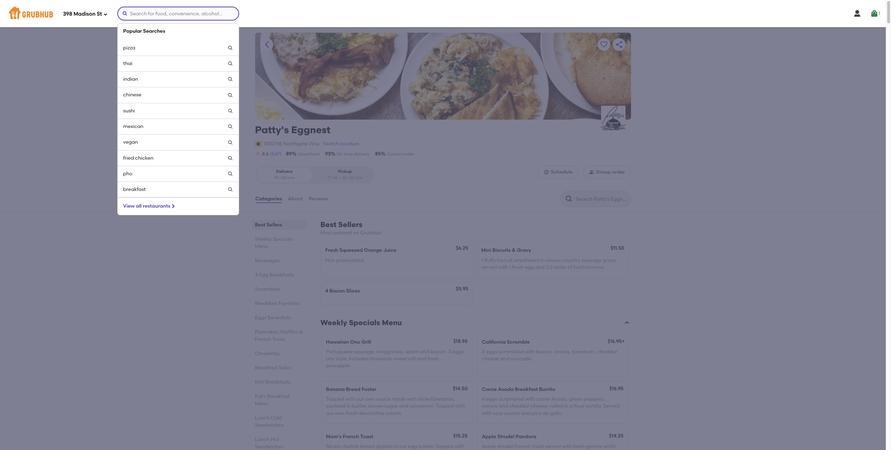 Task type: locate. For each thing, give the bounding box(es) containing it.
with
[[498, 265, 508, 271], [525, 349, 535, 355], [345, 397, 355, 403], [407, 397, 417, 403], [525, 397, 535, 403], [455, 404, 465, 410], [482, 411, 492, 417], [455, 444, 465, 450], [562, 444, 572, 450]]

1 vertical spatial hawaiian
[[370, 356, 393, 362]]

cheddar down $16.95 + at the bottom of the page
[[597, 349, 618, 355]]

apple inside 'apple strudel french toast served with fresh granny smith'
[[482, 444, 496, 450]]

our up butter,
[[356, 397, 364, 403]]

1 horizontal spatial 1
[[509, 265, 511, 271]]

0 vertical spatial &
[[512, 248, 516, 254]]

4 up cheese
[[482, 349, 485, 355]]

$14.50
[[453, 386, 468, 392]]

carne
[[536, 397, 550, 403]]

1 vertical spatial order
[[612, 169, 625, 175]]

roll
[[409, 356, 416, 362]]

st
[[97, 11, 102, 17]]

3 inside tab
[[255, 272, 258, 278]]

0 vertical spatial weekly
[[255, 236, 272, 242]]

1 horizontal spatial &
[[512, 248, 516, 254]]

served down fluffy
[[481, 265, 497, 271]]

sandwiches inside lunch cold sandwiches "tab"
[[255, 423, 284, 429]]

1 vertical spatial &
[[299, 329, 303, 335]]

4 for 4 eggs scrambled with bacon, onions, tomatoes, cheddar cheese and avocado.
[[482, 349, 485, 355]]

sellers inside 'best sellers most ordered on grubhub'
[[338, 220, 363, 229]]

1 horizontal spatial best
[[321, 220, 337, 229]]

1 horizontal spatial order
[[554, 265, 567, 271]]

breakfasts down 'beverages' tab
[[269, 272, 294, 278]]

order
[[404, 152, 415, 157], [612, 169, 625, 175], [554, 265, 567, 271]]

and up sour
[[499, 404, 508, 410]]

toast up 'bread'
[[360, 434, 373, 440]]

lunch left "cold"
[[255, 415, 270, 421]]

0 horizontal spatial specials
[[273, 236, 293, 242]]

0 vertical spatial scrambled
[[499, 349, 524, 355]]

fresh left granny
[[573, 444, 585, 450]]

fresh down smothered
[[512, 265, 524, 271]]

subscription pass image
[[255, 141, 262, 147]]

weekly specials menu tab
[[255, 236, 304, 250]]

mexican
[[123, 124, 144, 130]]

1 horizontal spatial mini
[[481, 248, 491, 254]]

0 vertical spatial breakfasts
[[269, 272, 294, 278]]

best sellers
[[255, 222, 282, 228]]

breakfasts down breakfast sides tab
[[266, 380, 291, 385]]

pancakes,
[[255, 329, 279, 335]]

in left a
[[565, 404, 569, 410]]

cheese
[[482, 356, 499, 362]]

1 min from the left
[[287, 175, 295, 180]]

about
[[288, 196, 303, 202]]

banana
[[326, 387, 345, 393]]

toast
[[532, 444, 544, 450]]

2 vertical spatial our
[[399, 444, 407, 450]]

categories
[[255, 196, 282, 202]]

omelettes tab
[[255, 350, 304, 358]]

hawaiian down longganisa,
[[370, 356, 393, 362]]

eggs inside "4 eggs scrambled with bacon, onions, tomatoes, cheddar cheese and avocado."
[[486, 349, 498, 355]]

mini up "kid's"
[[255, 380, 265, 385]]

scrambled inside '4 eggs scrambled with carne asada, green peppers, onions and cheddar cheese, rolled in a flour tortilla. served with sour cream and pico de gallo.'
[[499, 397, 524, 403]]

2 vertical spatial 4
[[482, 397, 485, 403]]

on
[[353, 230, 359, 236]]

0 horizontal spatial weekly
[[255, 236, 272, 242]]

0 horizontal spatial our
[[326, 411, 334, 417]]

& for waffles
[[299, 329, 303, 335]]

beverages
[[255, 258, 280, 264]]

0 horizontal spatial egg
[[408, 444, 417, 450]]

menu down "kid's"
[[255, 401, 268, 407]]

(547)
[[270, 151, 282, 157]]

best up weekly specials menu tab
[[255, 222, 265, 228]]

tomatoes,
[[572, 349, 596, 355]]

kid's breakfast menu
[[255, 394, 290, 407]]

3 egg breakfasts tab
[[255, 272, 304, 279]]

2 vertical spatial 1
[[509, 265, 511, 271]]

1 vertical spatial cheddar
[[509, 404, 530, 410]]

0 vertical spatial specials
[[273, 236, 293, 242]]

best up most
[[321, 220, 337, 229]]

0 vertical spatial menu
[[255, 244, 268, 250]]

bacon.
[[431, 349, 447, 355]]

0 vertical spatial sandwiches
[[255, 423, 284, 429]]

0 vertical spatial order
[[404, 152, 415, 157]]

breakfast down omelettes
[[255, 365, 278, 371]]

hawaiian
[[326, 339, 349, 345], [370, 356, 393, 362]]

good
[[298, 152, 309, 157]]

1 horizontal spatial specials
[[349, 318, 380, 327]]

0 vertical spatial hawaiian
[[326, 339, 349, 345]]

sandwiches inside lunch hot sandwiches "tab"
[[255, 444, 284, 450]]

non
[[325, 258, 335, 263]]

in inside sliced challah bread dipped in our egg batter. topped with
[[394, 444, 398, 450]]

1 list box from the left
[[0, 23, 891, 451]]

0 horizontal spatial 3
[[255, 272, 258, 278]]

0 vertical spatial cheddar
[[597, 349, 618, 355]]

1 apple from the top
[[482, 434, 496, 440]]

sauce
[[376, 397, 391, 403]]

apple
[[482, 434, 496, 440], [482, 444, 496, 450]]

reviews
[[309, 196, 328, 202]]

4 left bacon
[[325, 288, 328, 294]]

min down the delivery
[[287, 175, 295, 180]]

1 vertical spatial 3
[[448, 349, 451, 355]]

ne
[[276, 141, 282, 147]]

scrambled down asada
[[499, 397, 524, 403]]

1/2
[[546, 265, 553, 271]]

order for group order
[[612, 169, 625, 175]]

best inside 'best sellers most ordered on grubhub'
[[321, 220, 337, 229]]

& left gravy at the bottom right of the page
[[512, 248, 516, 254]]

sandwiches
[[255, 423, 284, 429], [255, 444, 284, 450]]

apple left strudel
[[482, 444, 496, 450]]

1 lunch from the top
[[255, 415, 270, 421]]

devonshire
[[359, 411, 385, 417]]

spam
[[405, 349, 419, 355]]

specials inside weekly specials menu
[[273, 236, 293, 242]]

min inside pickup 7.1 mi • 20–30 min
[[355, 175, 363, 180]]

0 vertical spatial toast
[[272, 337, 285, 343]]

switch location
[[323, 141, 359, 147]]

sandwiches down hot at the left bottom of page
[[255, 444, 284, 450]]

egg left 'batter.'
[[408, 444, 417, 450]]

order inside 1 fluffy biscuit smothered in savory country sausage gravy, served with 1 fresh egg and 1/2 order of hash browns.
[[554, 265, 567, 271]]

0 horizontal spatial own
[[335, 411, 345, 417]]

0 horizontal spatial sellers
[[267, 222, 282, 228]]

1 sandwiches from the top
[[255, 423, 284, 429]]

topped down bananas, on the bottom of the page
[[436, 404, 454, 410]]

85
[[375, 151, 381, 157]]

order inside button
[[612, 169, 625, 175]]

Search Patty's Eggnest search field
[[575, 196, 629, 203]]

specials up grill
[[349, 318, 380, 327]]

sellers for best sellers most ordered on grubhub
[[338, 220, 363, 229]]

share icon image
[[615, 40, 623, 49]]

2 horizontal spatial french
[[515, 444, 531, 450]]

1 vertical spatial 1
[[481, 258, 483, 263]]

breakfast down mini breakfasts 'tab'
[[267, 394, 290, 400]]

best for best sellers most ordered on grubhub
[[321, 220, 337, 229]]

2 vertical spatial menu
[[255, 401, 268, 407]]

1 horizontal spatial weekly
[[321, 318, 347, 327]]

2 vertical spatial order
[[554, 265, 567, 271]]

mini breakfasts
[[255, 380, 291, 385]]

1 horizontal spatial toast
[[360, 434, 373, 440]]

with down the onions
[[482, 411, 492, 417]]

0 vertical spatial $16.95
[[608, 339, 622, 345]]

0 vertical spatial 1
[[879, 10, 881, 16]]

fresh down butter,
[[346, 411, 358, 417]]

sausage,
[[354, 349, 376, 355]]

1 vertical spatial toast
[[360, 434, 373, 440]]

398
[[63, 11, 72, 17]]

fresh inside 'apple strudel french toast served with fresh granny smith'
[[573, 444, 585, 450]]

4 inside '4 eggs scrambled with carne asada, green peppers, onions and cheddar cheese, rolled in a flour tortilla. served with sour cream and pico de gallo.'
[[482, 397, 485, 403]]

browns.
[[586, 265, 605, 271]]

longganisa,
[[377, 349, 404, 355]]

1 vertical spatial $16.95
[[610, 386, 624, 392]]

order right the correct
[[404, 152, 415, 157]]

cheddar up cream
[[509, 404, 530, 410]]

0 vertical spatial lunch
[[255, 415, 270, 421]]

scrambled for avocado.
[[499, 349, 524, 355]]

own down sauteed
[[335, 411, 345, 417]]

in inside '4 eggs scrambled with carne asada, green peppers, onions and cheddar cheese, rolled in a flour tortilla. served with sour cream and pico de gallo.'
[[565, 404, 569, 410]]

popular searches
[[123, 28, 165, 34]]

$16.95
[[608, 339, 622, 345], [610, 386, 624, 392]]

lunch cold sandwiches tab
[[255, 415, 304, 429]]

french up challah
[[343, 434, 359, 440]]

breakfast favorites
[[255, 301, 300, 307]]

1 horizontal spatial cheddar
[[597, 349, 618, 355]]

1 vertical spatial lunch
[[255, 437, 270, 443]]

1 horizontal spatial our
[[356, 397, 364, 403]]

svg image for mexican
[[228, 124, 233, 130]]

with down $15.25
[[455, 444, 465, 450]]

1 vertical spatial weekly specials menu
[[321, 318, 402, 327]]

hawaiian up portuguese
[[326, 339, 349, 345]]

breakfast sides tab
[[255, 365, 304, 372]]

eggs down the $18.95
[[452, 349, 464, 355]]

35–50
[[274, 175, 286, 180]]

menu up beverages
[[255, 244, 268, 250]]

squeezed
[[339, 248, 363, 254]]

0 vertical spatial served
[[481, 265, 497, 271]]

sliced challah bread dipped in our egg batter. topped with
[[326, 444, 465, 451]]

with down the biscuit
[[498, 265, 508, 271]]

own up brown
[[365, 397, 375, 403]]

0 horizontal spatial &
[[299, 329, 303, 335]]

weekly
[[255, 236, 272, 242], [321, 318, 347, 327]]

0 horizontal spatial best
[[255, 222, 265, 228]]

svg image for vegan
[[228, 140, 233, 145]]

with inside 'apple strudel french toast served with fresh granny smith'
[[562, 444, 572, 450]]

sellers up weekly specials menu tab
[[267, 222, 282, 228]]

lunch left hot at the left bottom of page
[[255, 437, 270, 443]]

fresh inside portuguese sausage, longganisa, spam and bacon. 3 eggs any style. includes hawaiian sweet roll and fresh pineapple.
[[428, 356, 439, 362]]

and inside "4 eggs scrambled with bacon, onions, tomatoes, cheddar cheese and avocado."
[[500, 356, 510, 362]]

2 vertical spatial topped
[[436, 444, 454, 450]]

1 vertical spatial served
[[545, 444, 561, 450]]

served inside 1 fluffy biscuit smothered in savory country sausage gravy, served with 1 fresh egg and 1/2 order of hash browns.
[[481, 265, 497, 271]]

specials down best sellers tab
[[273, 236, 293, 242]]

sandwiches down "cold"
[[255, 423, 284, 429]]

correct order
[[387, 152, 415, 157]]

french down pandora
[[515, 444, 531, 450]]

2 horizontal spatial our
[[399, 444, 407, 450]]

hash
[[574, 265, 585, 271]]

and down made on the left of the page
[[399, 404, 409, 410]]

best inside tab
[[255, 222, 265, 228]]

lunch for lunch cold sandwiches
[[255, 415, 270, 421]]

cinnamon.
[[410, 404, 435, 410]]

0 vertical spatial french
[[255, 337, 271, 343]]

1 horizontal spatial hawaiian
[[370, 356, 393, 362]]

cold
[[271, 415, 282, 421]]

1 horizontal spatial weekly specials menu
[[321, 318, 402, 327]]

& inside pancakes, waffles & french toast
[[299, 329, 303, 335]]

0 horizontal spatial french
[[255, 337, 271, 343]]

3
[[255, 272, 258, 278], [448, 349, 451, 355]]

0 horizontal spatial hawaiian
[[326, 339, 349, 345]]

batter.
[[419, 444, 434, 450]]

2 apple from the top
[[482, 444, 496, 450]]

eggs up cheese
[[486, 349, 498, 355]]

and right spam
[[420, 349, 429, 355]]

specials inside button
[[349, 318, 380, 327]]

with up avocado.
[[525, 349, 535, 355]]

1 vertical spatial own
[[335, 411, 345, 417]]

1 horizontal spatial egg
[[525, 265, 534, 271]]

1 for 1
[[879, 10, 881, 16]]

0 horizontal spatial 1
[[481, 258, 483, 263]]

in
[[541, 258, 545, 263], [347, 404, 351, 410], [565, 404, 569, 410], [394, 444, 398, 450]]

eggnest
[[291, 124, 331, 136]]

1 fluffy biscuit smothered in savory country sausage gravy, served with 1 fresh egg and 1/2 order of hash browns.
[[481, 258, 617, 271]]

with left granny
[[562, 444, 572, 450]]

order down savory
[[554, 265, 567, 271]]

min right 20–30
[[355, 175, 363, 180]]

smothered
[[514, 258, 540, 263]]

Search for food, convenience, alcohol... search field
[[117, 7, 239, 21]]

7.1
[[327, 175, 331, 180]]

lunch for lunch hot sandwiches
[[255, 437, 270, 443]]

1 horizontal spatial french
[[343, 434, 359, 440]]

0 vertical spatial apple
[[482, 434, 496, 440]]

option group
[[255, 166, 375, 184]]

weekly specials menu down best sellers
[[255, 236, 293, 250]]

scrambled for cheddar
[[499, 397, 524, 403]]

on
[[337, 152, 343, 157]]

eggs inside '4 eggs scrambled with carne asada, green peppers, onions and cheddar cheese, rolled in a flour tortilla. served with sour cream and pico de gallo.'
[[486, 397, 498, 403]]

2 horizontal spatial order
[[612, 169, 625, 175]]

2 vertical spatial french
[[515, 444, 531, 450]]

2 sandwiches from the top
[[255, 444, 284, 450]]

menu inside tab
[[255, 244, 268, 250]]

3 right bacon.
[[448, 349, 451, 355]]

breakfast favorites tab
[[255, 300, 304, 307]]

list box inside main navigation navigation
[[117, 23, 239, 216]]

waffles
[[280, 329, 298, 335]]

1 vertical spatial sandwiches
[[255, 444, 284, 450]]

1 horizontal spatial 3
[[448, 349, 451, 355]]

sellers for best sellers
[[267, 222, 282, 228]]

$16.95 +
[[608, 339, 625, 345]]

topped up sauteed
[[326, 397, 344, 403]]

eggs for $18.95
[[486, 349, 498, 355]]

french down pancakes,
[[255, 337, 271, 343]]

with up the cheese,
[[525, 397, 535, 403]]

1 vertical spatial egg
[[408, 444, 417, 450]]

lunch inside lunch hot sandwiches
[[255, 437, 270, 443]]

0 horizontal spatial min
[[287, 175, 295, 180]]

svg image inside schedule button
[[544, 170, 550, 175]]

1 inside button
[[879, 10, 881, 16]]

0 horizontal spatial order
[[404, 152, 415, 157]]

strudel
[[497, 444, 513, 450]]

1 horizontal spatial served
[[545, 444, 561, 450]]

3 inside portuguese sausage, longganisa, spam and bacon. 3 eggs any style. includes hawaiian sweet roll and fresh pineapple.
[[448, 349, 451, 355]]

sellers up on
[[338, 220, 363, 229]]

0 vertical spatial 4
[[325, 288, 328, 294]]

and left 1/2 at bottom
[[535, 265, 545, 271]]

0 vertical spatial 3
[[255, 272, 258, 278]]

4 up the onions
[[482, 397, 485, 403]]

in left savory
[[541, 258, 545, 263]]

granny
[[586, 444, 603, 450]]

carne asada breakfast burrito
[[482, 387, 556, 393]]

toast down waffles
[[272, 337, 285, 343]]

0 horizontal spatial toast
[[272, 337, 285, 343]]

0 horizontal spatial mini
[[255, 380, 265, 385]]

0 vertical spatial mini
[[481, 248, 491, 254]]

weekly specials menu up grill
[[321, 318, 402, 327]]

svg image for pho
[[228, 171, 233, 177]]

2 horizontal spatial 1
[[879, 10, 881, 16]]

scrambled down california scramble
[[499, 349, 524, 355]]

our down sauteed
[[326, 411, 334, 417]]

sellers inside tab
[[267, 222, 282, 228]]

0 horizontal spatial weekly specials menu
[[255, 236, 293, 250]]

+
[[622, 339, 625, 345]]

& right waffles
[[299, 329, 303, 335]]

fresh down bacon.
[[428, 356, 439, 362]]

best sellers tab
[[255, 221, 304, 229]]

2 list box from the left
[[117, 23, 239, 216]]

specials
[[273, 236, 293, 242], [349, 318, 380, 327]]

3 left egg
[[255, 272, 258, 278]]

2 lunch from the top
[[255, 437, 270, 443]]

1 vertical spatial apple
[[482, 444, 496, 450]]

fresh inside 1 fluffy biscuit smothered in savory country sausage gravy, served with 1 fresh egg and 1/2 order of hash browns.
[[512, 265, 524, 271]]

1 vertical spatial specials
[[349, 318, 380, 327]]

menu inside 'kid's breakfast menu'
[[255, 401, 268, 407]]

juice
[[383, 248, 397, 254]]

grill
[[361, 339, 371, 345]]

menu for weekly specials menu tab
[[255, 244, 268, 250]]

min
[[287, 175, 295, 180], [355, 175, 363, 180]]

1 vertical spatial menu
[[382, 318, 402, 327]]

1 vertical spatial breakfasts
[[266, 380, 291, 385]]

mini for mini breakfasts
[[255, 380, 265, 385]]

0 vertical spatial egg
[[525, 265, 534, 271]]

save this restaurant image
[[600, 40, 608, 49]]

breakfast sides
[[255, 365, 291, 371]]

peppers,
[[584, 397, 605, 403]]

lunch inside 'lunch cold sandwiches'
[[255, 415, 270, 421]]

breakfast down "scrambles" at left
[[255, 301, 278, 307]]

mini biscuits & gravy
[[481, 248, 531, 254]]

1 horizontal spatial own
[[365, 397, 375, 403]]

egg down smothered
[[525, 265, 534, 271]]

0 vertical spatial topped
[[326, 397, 344, 403]]

order right group
[[612, 169, 625, 175]]

served right toast
[[545, 444, 561, 450]]

fresh
[[325, 248, 338, 254]]

1 vertical spatial scrambled
[[499, 397, 524, 403]]

mini for mini biscuits & gravy
[[481, 248, 491, 254]]

in right 'dipped'
[[394, 444, 398, 450]]

1 vertical spatial weekly
[[321, 318, 347, 327]]

4 for 4 eggs scrambled with carne asada, green peppers, onions and cheddar cheese, rolled in a flour tortilla. served with sour cream and pico de gallo.
[[482, 397, 485, 403]]

0 vertical spatial weekly specials menu
[[255, 236, 293, 250]]

1 horizontal spatial min
[[355, 175, 363, 180]]

weekly up "hawaiian ono grill"
[[321, 318, 347, 327]]

de
[[543, 411, 549, 417]]

1 horizontal spatial sellers
[[338, 220, 363, 229]]

svg image
[[871, 9, 879, 18], [228, 61, 233, 67], [228, 77, 233, 82], [228, 92, 233, 98], [255, 151, 261, 156], [228, 156, 233, 161], [544, 170, 550, 175], [170, 204, 176, 209]]

1 scrambled from the top
[[499, 349, 524, 355]]

2 scrambled from the top
[[499, 397, 524, 403]]

$5.95
[[456, 286, 469, 292]]

sweet
[[394, 356, 408, 362]]

apple left 'strudel'
[[482, 434, 496, 440]]

our right 'dipped'
[[399, 444, 407, 450]]

2 min from the left
[[355, 175, 363, 180]]

scrambled inside "4 eggs scrambled with bacon, onions, tomatoes, cheddar cheese and avocado."
[[499, 349, 524, 355]]

pickup 7.1 mi • 20–30 min
[[327, 169, 363, 180]]

1 vertical spatial mini
[[255, 380, 265, 385]]

egg inside sliced challah bread dipped in our egg batter. topped with
[[408, 444, 417, 450]]

sushi
[[123, 108, 135, 114]]

pandora
[[516, 434, 537, 440]]

4 inside "4 eggs scrambled with bacon, onions, tomatoes, cheddar cheese and avocado."
[[482, 349, 485, 355]]

mini up fluffy
[[481, 248, 491, 254]]

list box
[[0, 23, 891, 451], [117, 23, 239, 216]]

search icon image
[[565, 195, 573, 203]]

0 horizontal spatial served
[[481, 265, 497, 271]]

0 vertical spatial own
[[365, 397, 375, 403]]

1 vertical spatial 4
[[482, 349, 485, 355]]

with inside 1 fluffy biscuit smothered in savory country sausage gravy, served with 1 fresh egg and 1/2 order of hash browns.
[[498, 265, 508, 271]]

svg image
[[853, 9, 862, 18], [122, 11, 128, 16], [103, 12, 108, 16], [228, 45, 233, 51], [228, 108, 233, 114], [228, 124, 233, 130], [228, 140, 233, 145], [228, 171, 233, 177], [228, 187, 233, 193]]

svg image for breakfast
[[228, 187, 233, 193]]

topped right 'batter.'
[[436, 444, 454, 450]]

menu up longganisa,
[[382, 318, 402, 327]]

french inside 'apple strudel french toast served with fresh granny smith'
[[515, 444, 531, 450]]

mini inside 'tab'
[[255, 380, 265, 385]]

weekly specials menu
[[255, 236, 293, 250], [321, 318, 402, 327]]

svg image for sushi
[[228, 108, 233, 114]]

option group containing delivery 35–50 min
[[255, 166, 375, 184]]

0 horizontal spatial cheddar
[[509, 404, 530, 410]]

•
[[339, 175, 341, 180]]

in left butter,
[[347, 404, 351, 410]]

and right cheese
[[500, 356, 510, 362]]

view
[[123, 203, 135, 209]]

searches
[[143, 28, 165, 34]]

mom's french toast
[[326, 434, 373, 440]]

eggs up the onions
[[486, 397, 498, 403]]

weekly down best sellers
[[255, 236, 272, 242]]



Task type: describe. For each thing, give the bounding box(es) containing it.
gravy
[[517, 248, 531, 254]]

toast inside pancakes, waffles & french toast
[[272, 337, 285, 343]]

biscuit
[[497, 258, 513, 263]]

popular
[[123, 28, 142, 34]]

caret left icon image
[[263, 40, 271, 49]]

restaurants
[[143, 203, 170, 209]]

breakfast
[[123, 187, 146, 193]]

lunch cold sandwiches
[[255, 415, 284, 429]]

group order
[[596, 169, 625, 175]]

good food
[[298, 152, 320, 157]]

menu inside button
[[382, 318, 402, 327]]

group order button
[[583, 166, 631, 179]]

best for best sellers
[[255, 222, 265, 228]]

apple for apple strudel french toast served with fresh granny smith
[[482, 444, 496, 450]]

sour
[[493, 411, 503, 417]]

and inside 1 fluffy biscuit smothered in savory country sausage gravy, served with 1 fresh egg and 1/2 order of hash browns.
[[535, 265, 545, 271]]

weekly inside button
[[321, 318, 347, 327]]

switch location button
[[323, 140, 360, 148]]

vegan
[[123, 139, 138, 145]]

weekly specials menu inside button
[[321, 318, 402, 327]]

and left pico
[[521, 411, 530, 417]]

kid's breakfast menu tab
[[255, 393, 304, 408]]

& for biscuits
[[512, 248, 516, 254]]

hawaiian inside portuguese sausage, longganisa, spam and bacon. 3 eggs any style. includes hawaiian sweet roll and fresh pineapple.
[[370, 356, 393, 362]]

weekly inside tab
[[255, 236, 272, 242]]

cream
[[504, 411, 520, 417]]

egg
[[259, 272, 268, 278]]

green
[[569, 397, 583, 403]]

$18.95
[[454, 339, 468, 345]]

kid's
[[255, 394, 266, 400]]

in inside 1 fluffy biscuit smothered in savory country sausage gravy, served with 1 fresh egg and 1/2 order of hash browns.
[[541, 258, 545, 263]]

avocado.
[[511, 356, 533, 362]]

breakfast inside 'kid's breakfast menu'
[[267, 394, 290, 400]]

most
[[321, 230, 332, 236]]

$16.95 for $16.95 +
[[608, 339, 622, 345]]

our inside sliced challah bread dipped in our egg batter. topped with
[[399, 444, 407, 450]]

patty's eggnest logo image
[[601, 106, 626, 130]]

of
[[568, 265, 573, 271]]

beverages tab
[[255, 257, 304, 265]]

asada,
[[551, 397, 568, 403]]

in inside topped with our own sauce made with sliced bananas, sauteed in butter, brown sugar and cinnamon. topped with our own fresh devonshire cream.
[[347, 404, 351, 410]]

served inside 'apple strudel french toast served with fresh granny smith'
[[545, 444, 561, 450]]

view all restaurants
[[123, 203, 170, 209]]

foster
[[362, 387, 377, 393]]

time
[[344, 152, 353, 157]]

cheddar inside '4 eggs scrambled with carne asada, green peppers, onions and cheddar cheese, rolled in a flour tortilla. served with sour cream and pico de gallo.'
[[509, 404, 530, 410]]

sandwiches for cold
[[255, 423, 284, 429]]

eggs benedicts tab
[[255, 314, 304, 322]]

fresh inside topped with our own sauce made with sliced bananas, sauteed in butter, brown sugar and cinnamon. topped with our own fresh devonshire cream.
[[346, 411, 358, 417]]

pasteurized
[[336, 258, 364, 263]]

bread
[[346, 387, 361, 393]]

on time delivery
[[337, 152, 370, 157]]

breakfast up carne
[[515, 387, 538, 393]]

mom's
[[326, 434, 342, 440]]

made
[[392, 397, 406, 403]]

fried
[[123, 155, 134, 161]]

reviews button
[[308, 187, 328, 212]]

switch
[[323, 141, 339, 147]]

bacon,
[[536, 349, 553, 355]]

order for correct order
[[404, 152, 415, 157]]

delivery
[[354, 152, 370, 157]]

breakfast inside breakfast sides tab
[[255, 365, 278, 371]]

and right roll
[[417, 356, 426, 362]]

cheddar inside "4 eggs scrambled with bacon, onions, tomatoes, cheddar cheese and avocado."
[[597, 349, 618, 355]]

93
[[325, 151, 331, 157]]

breakfasts inside mini breakfasts 'tab'
[[266, 380, 291, 385]]

sliced
[[418, 397, 432, 403]]

lunch hot sandwiches tab
[[255, 436, 304, 451]]

20–30
[[342, 175, 354, 180]]

served
[[604, 404, 620, 410]]

main navigation navigation
[[0, 0, 891, 451]]

weekly specials menu inside tab
[[255, 236, 293, 250]]

fried chicken
[[123, 155, 153, 161]]

1000
[[264, 141, 275, 147]]

pico
[[532, 411, 542, 417]]

with inside sliced challah bread dipped in our egg batter. topped with
[[455, 444, 465, 450]]

butter,
[[352, 404, 367, 410]]

ono
[[350, 339, 360, 345]]

breakfast inside breakfast favorites tab
[[255, 301, 278, 307]]

1 vertical spatial topped
[[436, 404, 454, 410]]

4 for 4 bacon slices
[[325, 288, 328, 294]]

min inside delivery 35–50 min
[[287, 175, 295, 180]]

$14.25
[[609, 433, 624, 439]]

1000 ne northgate way button
[[263, 140, 320, 148]]

schedule button
[[538, 166, 579, 179]]

$11.50
[[611, 246, 625, 252]]

eggs for $14.50
[[486, 397, 498, 403]]

sandwiches for hot
[[255, 444, 284, 450]]

apple for apple strudel pandora
[[482, 434, 496, 440]]

3 egg breakfasts
[[255, 272, 294, 278]]

pizza
[[123, 45, 135, 51]]

and inside topped with our own sauce made with sliced bananas, sauteed in butter, brown sugar and cinnamon. topped with our own fresh devonshire cream.
[[399, 404, 409, 410]]

benedicts
[[268, 315, 291, 321]]

people icon image
[[589, 170, 595, 175]]

breakfasts inside the 3 egg breakfasts tab
[[269, 272, 294, 278]]

pho
[[123, 171, 132, 177]]

hot
[[271, 437, 279, 443]]

apple strudel french toast served with fresh granny smith
[[482, 444, 617, 451]]

portuguese sausage, longganisa, spam and bacon. 3 eggs any style. includes hawaiian sweet roll and fresh pineapple.
[[326, 349, 464, 369]]

carne
[[482, 387, 497, 393]]

pancakes, waffles & french toast tab
[[255, 329, 304, 343]]

svg image for 398 madison st
[[103, 12, 108, 16]]

fresh squeezed orange juice
[[325, 248, 397, 254]]

4 bacon slices
[[325, 288, 360, 294]]

group
[[596, 169, 611, 175]]

thai
[[123, 61, 132, 66]]

all
[[136, 203, 142, 209]]

egg inside 1 fluffy biscuit smothered in savory country sausage gravy, served with 1 fresh egg and 1/2 order of hash browns.
[[525, 265, 534, 271]]

slices
[[346, 288, 360, 294]]

with up cinnamon.
[[407, 397, 417, 403]]

pancakes, waffles & french toast
[[255, 329, 303, 343]]

0 vertical spatial our
[[356, 397, 364, 403]]

pineapple.
[[326, 363, 351, 369]]

1 for 1 fluffy biscuit smothered in savory country sausage gravy, served with 1 fresh egg and 1/2 order of hash browns.
[[481, 258, 483, 263]]

1 vertical spatial french
[[343, 434, 359, 440]]

$6.25
[[456, 246, 469, 252]]

scrambles tab
[[255, 286, 304, 293]]

gallo.
[[550, 411, 563, 417]]

cream.
[[386, 411, 402, 417]]

apple strudel pandora
[[482, 434, 537, 440]]

savory
[[546, 258, 561, 263]]

svg image for pizza
[[228, 45, 233, 51]]

brown
[[369, 404, 383, 410]]

correct
[[387, 152, 403, 157]]

with inside "4 eggs scrambled with bacon, onions, tomatoes, cheddar cheese and avocado."
[[525, 349, 535, 355]]

1 vertical spatial our
[[326, 411, 334, 417]]

weekly specials menu button
[[319, 318, 631, 328]]

topped inside sliced challah bread dipped in our egg batter. topped with
[[436, 444, 454, 450]]

delivery
[[276, 169, 293, 174]]

grubhub
[[360, 230, 381, 236]]

4.6
[[262, 151, 269, 157]]

mini breakfasts tab
[[255, 379, 304, 386]]

$16.95 for $16.95
[[610, 386, 624, 392]]

svg image inside 1 button
[[871, 9, 879, 18]]

eggs inside portuguese sausage, longganisa, spam and bacon. 3 eggs any style. includes hawaiian sweet roll and fresh pineapple.
[[452, 349, 464, 355]]

location
[[340, 141, 359, 147]]

menu for the "kid's breakfast menu" 'tab'
[[255, 401, 268, 407]]

with down bananas, on the bottom of the page
[[455, 404, 465, 410]]

french inside pancakes, waffles & french toast
[[255, 337, 271, 343]]

with down banana bread foster at left bottom
[[345, 397, 355, 403]]

patty's
[[255, 124, 289, 136]]

lunch hot sandwiches
[[255, 437, 284, 450]]



Task type: vqa. For each thing, say whether or not it's contained in the screenshot.
Mini
yes



